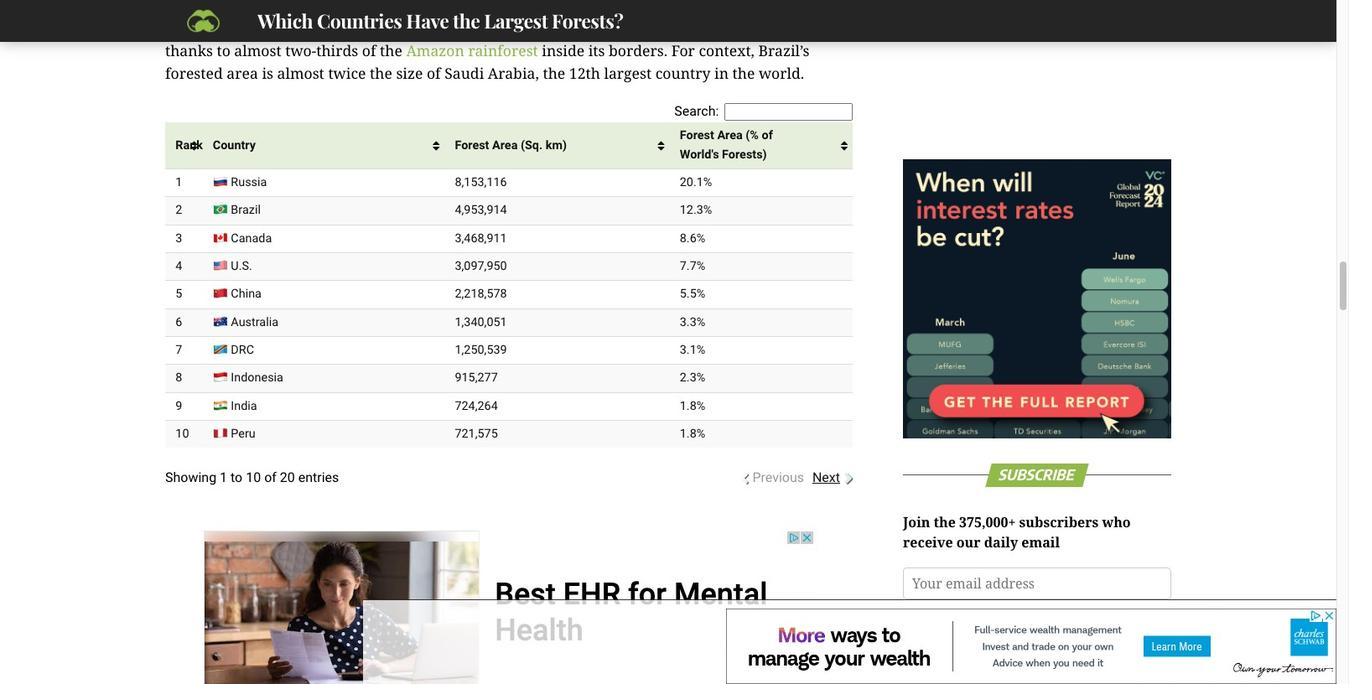 Task type: locate. For each thing, give the bounding box(es) containing it.
to down 🇵🇪 peru on the bottom left of page
[[231, 470, 243, 486]]

1 horizontal spatial area
[[717, 129, 743, 143]]

2 up 'rainforest'
[[497, 14, 504, 31]]

its
[[589, 40, 605, 60]]

thirds
[[316, 40, 358, 60]]

2 inside at second place, brazil has nearly 5 million km 2
[[497, 14, 504, 31]]

3.3%
[[680, 315, 706, 329]]

have
[[406, 8, 449, 34]]

0 vertical spatial 10
[[176, 427, 189, 441]]

which
[[257, 8, 313, 34]]

forest for forest area (% of world's forests)
[[680, 129, 714, 143]]

(sq.
[[521, 138, 543, 152]]

thanks
[[165, 40, 213, 60]]

of
[[508, 17, 522, 37], [696, 17, 710, 37], [362, 40, 376, 60], [427, 63, 441, 83], [762, 129, 773, 143], [264, 470, 277, 486]]

brazil
[[282, 17, 326, 37], [231, 203, 261, 218]]

3.1%
[[680, 343, 706, 357]]

brazil right 🇧🇷
[[231, 203, 261, 218]]

1 horizontal spatial 5
[[408, 17, 416, 37]]

1 vertical spatial 10
[[246, 470, 261, 486]]

0 horizontal spatial area
[[492, 138, 518, 152]]

1 horizontal spatial 10
[[246, 470, 261, 486]]

place,
[[237, 17, 278, 37]]

almost down place,
[[234, 40, 282, 60]]

country
[[213, 138, 256, 152]]

915,277
[[455, 371, 498, 385]]

5 right nearly
[[408, 17, 416, 37]]

to inside the of forest cover (about 12% of the world's forests), thanks to almost two-thirds of the
[[217, 40, 230, 60]]

advertisement element
[[204, 531, 814, 684]]

🇺🇸
[[213, 259, 228, 273]]

forest area (% of world's forests)
[[680, 129, 773, 162]]

forests?
[[552, 8, 624, 34]]

showing 1 to 10 of 20 entries
[[165, 470, 339, 486]]

world's
[[680, 147, 719, 162]]

1 1.8% from the top
[[680, 399, 706, 413]]

375,000+
[[960, 513, 1016, 531]]

5 up 6
[[176, 287, 182, 301]]

0 vertical spatial 1.8%
[[680, 399, 706, 413]]

canada
[[231, 231, 272, 246]]

1 vertical spatial almost
[[277, 63, 324, 83]]

almost down two-
[[277, 63, 324, 83]]

join
[[903, 513, 931, 531]]

1 horizontal spatial to
[[231, 470, 243, 486]]

visual capitalist image
[[165, 8, 241, 34]]

of down nearly
[[362, 40, 376, 60]]

0 horizontal spatial 10
[[176, 427, 189, 441]]

1 horizontal spatial 1
[[220, 470, 227, 486]]

1.8%
[[680, 399, 706, 413], [680, 427, 706, 441]]

0 vertical spatial to
[[217, 40, 230, 60]]

previous
[[753, 470, 804, 486]]

previous link
[[753, 468, 804, 489]]

1 vertical spatial to
[[231, 470, 243, 486]]

5
[[408, 17, 416, 37], [176, 287, 182, 301]]

forest inside forest area (% of world's forests)
[[680, 129, 714, 143]]

10 left 20
[[246, 470, 261, 486]]

daily
[[984, 533, 1018, 552]]

1 inside status
[[220, 470, 227, 486]]

two-
[[285, 40, 316, 60]]

1 vertical spatial 1
[[220, 470, 227, 486]]

to down second
[[217, 40, 230, 60]]

0 horizontal spatial 5
[[176, 287, 182, 301]]

of left 20
[[264, 470, 277, 486]]

the up amazon rainforest 'link'
[[453, 8, 480, 34]]

0 horizontal spatial to
[[217, 40, 230, 60]]

2 1.8% from the top
[[680, 427, 706, 441]]

largest
[[604, 63, 652, 83]]

10 down the 9
[[176, 427, 189, 441]]

7
[[176, 343, 182, 357]]

0 vertical spatial 5
[[408, 17, 416, 37]]

1 horizontal spatial brazil
[[282, 17, 326, 37]]

countries
[[317, 8, 402, 34]]

of right (%
[[762, 129, 773, 143]]

has
[[330, 17, 355, 37]]

the left 'size'
[[370, 63, 392, 83]]

the inside join the 375,000+ subscribers who receive our daily email
[[934, 513, 956, 531]]

8
[[176, 371, 182, 385]]

1 horizontal spatial forest
[[680, 129, 714, 143]]

sign up
[[917, 625, 966, 644]]

1 vertical spatial 2
[[176, 203, 182, 218]]

inside its borders. for context, brazil's forested area is almost twice the size of saudi arabia, the 12th largest country in the world.
[[165, 40, 810, 83]]

721,575
[[455, 427, 498, 441]]

second
[[185, 17, 234, 37]]

6
[[176, 315, 182, 329]]

0 horizontal spatial forest
[[455, 138, 489, 152]]

10
[[176, 427, 189, 441], [246, 470, 261, 486]]

rank: activate to sort column ascending element
[[165, 123, 203, 169]]

8,153,116
[[455, 175, 507, 190]]

🇷🇺 russia
[[213, 175, 267, 190]]

showing
[[165, 470, 217, 486]]

0 vertical spatial 1
[[176, 175, 182, 190]]

at second place, brazil has nearly 5 million km 2
[[165, 14, 504, 37]]

receive
[[903, 533, 953, 552]]

10 inside status
[[246, 470, 261, 486]]

forest up 8,153,116
[[455, 138, 489, 152]]

previous next
[[753, 470, 840, 486]]

of down amazon
[[427, 63, 441, 83]]

rank
[[176, 138, 203, 152]]

world's
[[740, 17, 792, 37]]

🇦🇺 australia
[[213, 315, 278, 329]]

7.7%
[[680, 259, 706, 273]]

1 down rank: activate to sort column ascending element
[[176, 175, 182, 190]]

amazon rainforest link
[[406, 40, 538, 60]]

the down nearly
[[380, 40, 402, 60]]

km)
[[546, 138, 567, 152]]

1 right showing
[[220, 470, 227, 486]]

forest up world's
[[680, 129, 714, 143]]

🇧🇷 brazil
[[213, 203, 261, 218]]

5 inside at second place, brazil has nearly 5 million km 2
[[408, 17, 416, 37]]

to
[[217, 40, 230, 60], [231, 470, 243, 486]]

0 vertical spatial brazil
[[282, 17, 326, 37]]

showing 1 to 10 of 20 entries status
[[165, 468, 339, 489]]

1 horizontal spatial 2
[[497, 14, 504, 31]]

of forest cover (about 12% of the world's forests), thanks to almost two-thirds of the
[[165, 17, 852, 60]]

0 horizontal spatial 2
[[176, 203, 182, 218]]

arabia,
[[488, 63, 539, 83]]

brazil up two-
[[282, 17, 326, 37]]

almost
[[234, 40, 282, 60], [277, 63, 324, 83]]

subscribers
[[1020, 513, 1099, 531]]

area left (%
[[717, 129, 743, 143]]

peru
[[231, 427, 256, 441]]

0 vertical spatial 2
[[497, 14, 504, 31]]

sign
[[917, 625, 944, 644]]

almost inside inside its borders. for context, brazil's forested area is almost twice the size of saudi arabia, the 12th largest country in the world.
[[277, 63, 324, 83]]

2 up 3
[[176, 203, 182, 218]]

2
[[497, 14, 504, 31], [176, 203, 182, 218]]

area inside forest area (% of world's forests)
[[717, 129, 743, 143]]

9
[[176, 399, 182, 413]]

0 vertical spatial almost
[[234, 40, 282, 60]]

1.8% for 721,575
[[680, 427, 706, 441]]

1 vertical spatial 1.8%
[[680, 427, 706, 441]]

4
[[176, 259, 182, 273]]

forests),
[[795, 17, 852, 37]]

area left (sq.
[[492, 138, 518, 152]]

None search field
[[725, 103, 853, 121]]

the up receive
[[934, 513, 956, 531]]

of inside inside its borders. for context, brazil's forested area is almost twice the size of saudi arabia, the 12th largest country in the world.
[[427, 63, 441, 83]]

0 horizontal spatial brazil
[[231, 203, 261, 218]]

entries
[[298, 470, 339, 486]]



Task type: describe. For each thing, give the bounding box(es) containing it.
area for (sq.
[[492, 138, 518, 152]]

of inside status
[[264, 470, 277, 486]]

search:
[[675, 103, 719, 119]]

forest area (% of
world's forests): activate to sort column ascending element
[[670, 123, 853, 169]]

(%
[[746, 129, 759, 143]]

20.1%
[[680, 175, 712, 190]]

forest area (sq. km)
[[455, 138, 567, 152]]

size
[[396, 63, 423, 83]]

2,218,578
[[455, 287, 507, 301]]

2.3%
[[680, 371, 706, 385]]

of right 12%
[[696, 17, 710, 37]]

forest area (sq. km): activate to sort column ascending element
[[445, 123, 670, 169]]

amazon rainforest
[[406, 40, 538, 60]]

🇵🇪 peru
[[213, 427, 256, 441]]

🇮🇩 indonesia
[[213, 371, 283, 385]]

brazil's
[[759, 40, 810, 60]]

country
[[656, 63, 711, 83]]

to inside status
[[231, 470, 243, 486]]

8.6%
[[680, 231, 706, 246]]

million
[[420, 17, 471, 37]]

1 vertical spatial 5
[[176, 287, 182, 301]]

🇷🇺
[[213, 175, 228, 190]]

up
[[948, 625, 966, 644]]

forest
[[526, 17, 566, 37]]

of inside forest area (% of world's forests)
[[762, 129, 773, 143]]

inside
[[542, 40, 585, 60]]

🇺🇸 u.s.
[[213, 259, 252, 273]]

0 horizontal spatial 1
[[176, 175, 182, 190]]

🇮🇳 india
[[213, 399, 257, 413]]

3,097,950
[[455, 259, 507, 273]]

12th
[[569, 63, 600, 83]]

borders.
[[609, 40, 668, 60]]

australia
[[231, 315, 278, 329]]

🇨🇳
[[213, 287, 228, 301]]

20
[[280, 470, 295, 486]]

🇨🇦 canada
[[213, 231, 272, 246]]

join the 375,000+ subscribers who receive our daily email
[[903, 513, 1131, 552]]

12.3%
[[680, 203, 712, 218]]

1.8% for 724,264
[[680, 399, 706, 413]]

🇧🇷
[[213, 203, 228, 218]]

amazon
[[406, 40, 465, 60]]

🇮🇳
[[213, 399, 228, 413]]

drc
[[231, 343, 254, 357]]

the right in
[[733, 63, 755, 83]]

twice
[[328, 63, 366, 83]]

🇨🇳 china
[[213, 287, 262, 301]]

area for (%
[[717, 129, 743, 143]]

largest
[[484, 8, 548, 34]]

rainforest
[[468, 40, 538, 60]]

subscribe
[[997, 465, 1078, 484]]

forest for forest area (sq. km)
[[455, 138, 489, 152]]

3,468,911
[[455, 231, 507, 246]]

🇨🇩 drc
[[213, 343, 254, 357]]

brazil inside at second place, brazil has nearly 5 million km 2
[[282, 17, 326, 37]]

world.
[[759, 63, 805, 83]]

Join the 375,000+ subscribers who receive our daily email email field
[[903, 567, 1172, 599]]

1,250,539
[[455, 343, 507, 357]]

🇨🇩
[[213, 343, 228, 357]]

🇨🇦
[[213, 231, 228, 246]]

saudi
[[445, 63, 484, 83]]

at
[[165, 17, 181, 37]]

cover
[[570, 17, 609, 37]]

gf24_static ads_jan 23_ad b 320×333 b image
[[903, 159, 1172, 439]]

of up 'rainforest'
[[508, 17, 522, 37]]

the down inside
[[543, 63, 566, 83]]

indonesia
[[231, 371, 283, 385]]

km
[[474, 17, 497, 37]]

india
[[231, 399, 257, 413]]

email
[[1022, 533, 1060, 552]]

nearly
[[359, 17, 404, 37]]

🇦🇺
[[213, 315, 228, 329]]

u.s.
[[231, 259, 252, 273]]

is
[[262, 63, 273, 83]]

5.5%
[[680, 287, 706, 301]]

china
[[231, 287, 262, 301]]

1 vertical spatial brazil
[[231, 203, 261, 218]]

which countries have the largest forests?
[[257, 8, 624, 34]]

country: activate to sort column ascending element
[[203, 123, 445, 169]]

sign up button
[[903, 616, 979, 653]]

🇵🇪
[[213, 427, 228, 441]]

the up context,
[[714, 17, 736, 37]]

1,340,051
[[455, 315, 507, 329]]

3
[[176, 231, 182, 246]]

russia
[[231, 175, 267, 190]]

context,
[[699, 40, 755, 60]]

724,264
[[455, 399, 498, 413]]

forested
[[165, 63, 223, 83]]

our
[[957, 533, 981, 552]]

4,953,914
[[455, 203, 507, 218]]

12%
[[663, 17, 692, 37]]

🇮🇩
[[213, 371, 228, 385]]

forests)
[[722, 147, 767, 162]]

almost inside the of forest cover (about 12% of the world's forests), thanks to almost two-thirds of the
[[234, 40, 282, 60]]



Task type: vqa. For each thing, say whether or not it's contained in the screenshot.
'MARKET'
no



